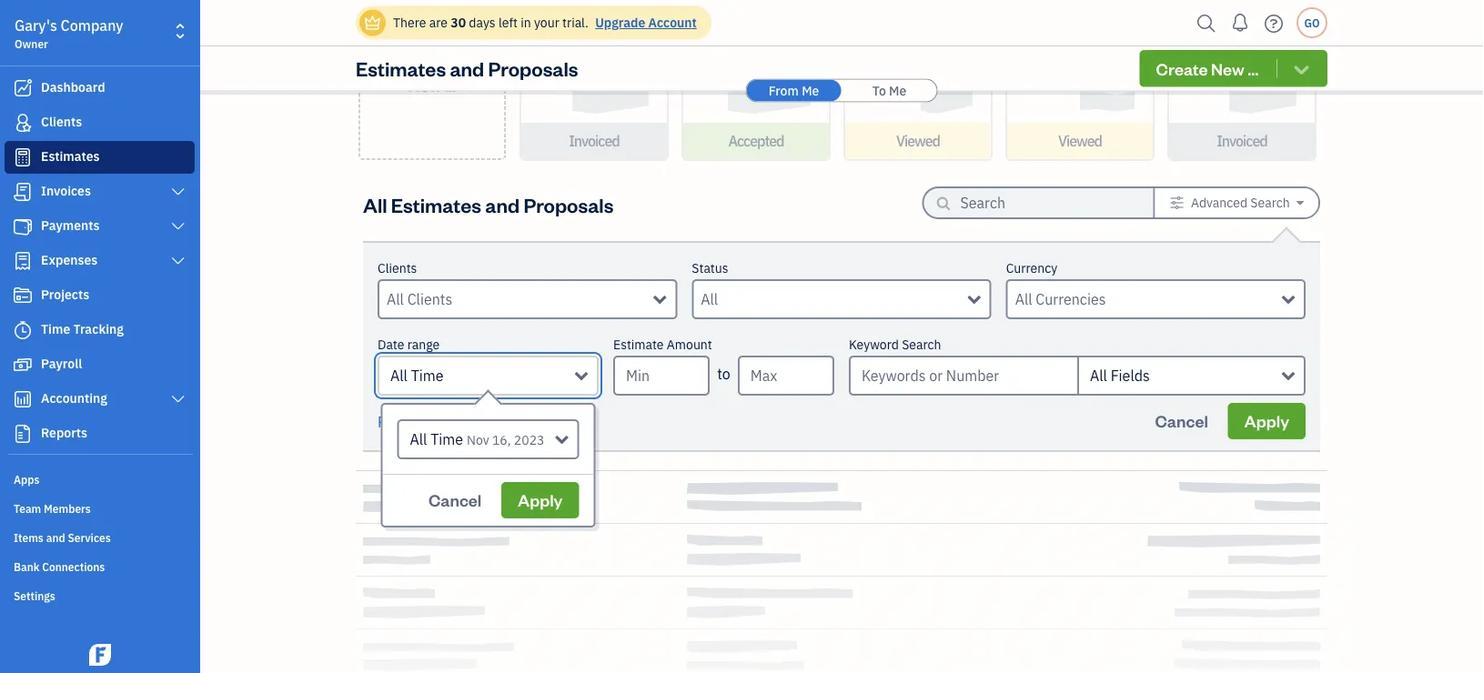 Task type: describe. For each thing, give the bounding box(es) containing it.
projects
[[41, 286, 89, 303]]

timer image
[[12, 321, 34, 340]]

1 viewed from the left
[[897, 132, 940, 151]]

estimate amount
[[614, 336, 713, 353]]

1 horizontal spatial create new … button
[[1140, 50, 1328, 87]]

All Clients search field
[[387, 289, 654, 310]]

accounting link
[[5, 383, 195, 416]]

expenses link
[[5, 245, 195, 278]]

go to help image
[[1260, 10, 1289, 37]]

2 vertical spatial estimates
[[391, 192, 482, 218]]

there
[[393, 14, 426, 31]]

trial.
[[563, 14, 589, 31]]

status
[[692, 260, 729, 277]]

invoices
[[41, 183, 91, 199]]

your
[[534, 14, 560, 31]]

chevron large down image for invoices
[[170, 185, 187, 199]]

dashboard image
[[12, 79, 34, 97]]

apps link
[[5, 465, 195, 493]]

Estimate Amount Minimum text field
[[614, 356, 710, 396]]

advanced search button
[[1156, 188, 1319, 218]]

expense image
[[12, 252, 34, 270]]

range
[[408, 336, 440, 353]]

money image
[[12, 356, 34, 374]]

payroll link
[[5, 349, 195, 381]]

estimates and proposals
[[356, 55, 579, 81]]

estimates for estimates and proposals
[[356, 55, 446, 81]]

1 horizontal spatial cancel button
[[1139, 403, 1225, 440]]

all time nov 16, 2023
[[410, 430, 545, 449]]

advanced
[[1192, 194, 1248, 211]]

0 vertical spatial cancel
[[1156, 411, 1209, 432]]

Keyword Search field
[[1078, 356, 1306, 396]]

gary's company owner
[[15, 16, 123, 51]]

keyword search
[[849, 336, 942, 353]]

2 horizontal spatial and
[[485, 192, 520, 218]]

expenses
[[41, 252, 98, 269]]

2 viewed from the left
[[1059, 132, 1103, 151]]

services
[[68, 531, 111, 545]]

search for advanced search
[[1251, 194, 1291, 211]]

date
[[378, 336, 405, 353]]

company
[[61, 16, 123, 35]]

2 invoiced from the left
[[1217, 132, 1268, 151]]

gary's
[[15, 16, 57, 35]]

all estimates and proposals
[[363, 192, 614, 218]]

payroll
[[41, 355, 82, 372]]

nov
[[467, 432, 489, 449]]

1 vertical spatial proposals
[[524, 192, 614, 218]]

All search field
[[701, 289, 968, 310]]

estimates for estimates
[[41, 148, 100, 165]]

to
[[718, 365, 731, 384]]

all for all fields
[[1091, 366, 1108, 386]]

chevron large down image for accounting
[[170, 392, 187, 407]]

1 vertical spatial cancel button
[[412, 482, 498, 519]]

reports
[[41, 425, 87, 442]]

reset all
[[378, 413, 434, 432]]

apps
[[14, 472, 40, 487]]

go
[[1305, 15, 1321, 30]]

items and services
[[14, 531, 111, 545]]

Date Range field
[[397, 420, 579, 460]]

apply button for right the cancel button
[[1229, 403, 1306, 440]]

chart image
[[12, 391, 34, 409]]

fields
[[1111, 366, 1151, 386]]

from
[[769, 82, 799, 99]]

new for left create new … 'dropdown button'
[[409, 74, 442, 96]]

bank
[[14, 560, 40, 574]]

Keyword Search text field
[[849, 356, 1078, 396]]

time for all time nov 16, 2023
[[431, 430, 463, 449]]

chevrondown image
[[1292, 59, 1313, 78]]

all fields
[[1091, 366, 1151, 386]]

Estimate Amount Maximum text field
[[738, 356, 835, 396]]

owner
[[15, 36, 48, 51]]

me for from me
[[802, 82, 820, 99]]

chevron large down image for expenses
[[170, 254, 187, 269]]

search image
[[1193, 10, 1222, 37]]

0 vertical spatial apply
[[1245, 411, 1290, 432]]

reset
[[378, 413, 415, 432]]

dashboard link
[[5, 72, 195, 105]]

bank connections link
[[5, 553, 195, 580]]

0 horizontal spatial apply
[[518, 490, 563, 511]]

team members link
[[5, 494, 195, 522]]

accepted
[[729, 132, 784, 151]]

and for services
[[46, 531, 65, 545]]

client image
[[12, 114, 34, 132]]

invoice image
[[12, 183, 34, 201]]

1 horizontal spatial create
[[1157, 58, 1209, 79]]

dashboard
[[41, 79, 105, 96]]

30
[[451, 14, 466, 31]]

all time
[[391, 366, 444, 386]]

new for right create new … 'dropdown button'
[[1212, 58, 1245, 79]]



Task type: vqa. For each thing, say whether or not it's contained in the screenshot.
project inside the assign a project manager bring your team on board and choose who's responsible for keeping an eye on project progress. learn more
no



Task type: locate. For each thing, give the bounding box(es) containing it.
1 vertical spatial chevron large down image
[[170, 254, 187, 269]]

create new … down 'search' image
[[1157, 58, 1259, 79]]

chevron large down image down the payments "link"
[[170, 254, 187, 269]]

tracking
[[73, 321, 124, 338]]

0 horizontal spatial viewed
[[897, 132, 940, 151]]

reset all button
[[378, 411, 434, 433]]

all inside field
[[1091, 366, 1108, 386]]

time for all time
[[411, 366, 444, 386]]

All Currencies search field
[[1016, 289, 1283, 310]]

to
[[873, 82, 886, 99]]

projects link
[[5, 279, 195, 312]]

payments
[[41, 217, 100, 234]]

… down notifications icon at top right
[[1248, 58, 1259, 79]]

apply down 2023
[[518, 490, 563, 511]]

clients link
[[5, 107, 195, 139]]

items
[[14, 531, 44, 545]]

there are 30 days left in your trial. upgrade account
[[393, 14, 697, 31]]

search right 'keyword'
[[902, 336, 942, 353]]

1 horizontal spatial me
[[889, 82, 907, 99]]

0 horizontal spatial create new …
[[406, 53, 458, 96]]

settings
[[14, 589, 55, 604]]

all time button
[[378, 356, 599, 396]]

viewed
[[897, 132, 940, 151], [1059, 132, 1103, 151]]

create new … for right create new … 'dropdown button'
[[1157, 58, 1259, 79]]

me for to me
[[889, 82, 907, 99]]

1 horizontal spatial cancel
[[1156, 411, 1209, 432]]

new down 'are'
[[409, 74, 442, 96]]

amount
[[667, 336, 713, 353]]

create new …
[[406, 53, 458, 96], [1157, 58, 1259, 79]]

0 vertical spatial chevron large down image
[[170, 219, 187, 234]]

chevron large down image up reports "link" in the bottom left of the page
[[170, 392, 187, 407]]

all
[[419, 413, 434, 432]]

invoices link
[[5, 176, 195, 208]]

time inside date range field
[[431, 430, 463, 449]]

1 vertical spatial chevron large down image
[[170, 392, 187, 407]]

and inside main element
[[46, 531, 65, 545]]

apply
[[1245, 411, 1290, 432], [518, 490, 563, 511]]

0 horizontal spatial new
[[409, 74, 442, 96]]

time inside dropdown button
[[411, 366, 444, 386]]

0 vertical spatial proposals
[[488, 55, 579, 81]]

cancel button down all fields field
[[1139, 403, 1225, 440]]

reports link
[[5, 418, 195, 451]]

team members
[[14, 502, 91, 516]]

0 horizontal spatial apply button
[[502, 482, 579, 519]]

2 me from the left
[[889, 82, 907, 99]]

to me
[[873, 82, 907, 99]]

1 vertical spatial and
[[485, 192, 520, 218]]

upgrade account link
[[592, 14, 697, 31]]

keyword
[[849, 336, 899, 353]]

search
[[1251, 194, 1291, 211], [902, 336, 942, 353]]

create new … down 'are'
[[406, 53, 458, 96]]

crown image
[[363, 13, 382, 32]]

0 vertical spatial estimates
[[356, 55, 446, 81]]

…
[[1248, 58, 1259, 79], [445, 74, 456, 96]]

1 vertical spatial estimates
[[41, 148, 100, 165]]

accounting
[[41, 390, 107, 407]]

search for keyword search
[[902, 336, 942, 353]]

0 horizontal spatial search
[[902, 336, 942, 353]]

1 horizontal spatial apply button
[[1229, 403, 1306, 440]]

chevron large down image inside expenses "link"
[[170, 254, 187, 269]]

report image
[[12, 425, 34, 443]]

cancel button
[[1139, 403, 1225, 440], [412, 482, 498, 519]]

0 horizontal spatial create
[[406, 53, 458, 74]]

2 vertical spatial time
[[431, 430, 463, 449]]

1 horizontal spatial viewed
[[1059, 132, 1103, 151]]

all inside date range field
[[410, 430, 427, 449]]

1 horizontal spatial search
[[1251, 194, 1291, 211]]

0 vertical spatial and
[[450, 55, 485, 81]]

date range
[[378, 336, 440, 353]]

all inside dropdown button
[[391, 366, 408, 386]]

1 chevron large down image from the top
[[170, 185, 187, 199]]

invoiced
[[569, 132, 620, 151], [1217, 132, 1268, 151]]

1 horizontal spatial …
[[1248, 58, 1259, 79]]

all
[[363, 192, 387, 218], [391, 366, 408, 386], [1091, 366, 1108, 386], [410, 430, 427, 449]]

estimates inside main element
[[41, 148, 100, 165]]

apply button
[[1229, 403, 1306, 440], [502, 482, 579, 519]]

1 me from the left
[[802, 82, 820, 99]]

create new … for left create new … 'dropdown button'
[[406, 53, 458, 96]]

apply button down 2023
[[502, 482, 579, 519]]

clients
[[41, 113, 82, 130], [378, 260, 417, 277]]

cancel button down nov on the bottom of page
[[412, 482, 498, 519]]

0 horizontal spatial invoiced
[[569, 132, 620, 151]]

clients up "date"
[[378, 260, 417, 277]]

0 vertical spatial time
[[41, 321, 70, 338]]

chevron large down image
[[170, 185, 187, 199], [170, 392, 187, 407]]

chevron large down image inside the payments "link"
[[170, 219, 187, 234]]

in
[[521, 14, 531, 31]]

0 vertical spatial search
[[1251, 194, 1291, 211]]

go button
[[1297, 7, 1328, 38]]

2 chevron large down image from the top
[[170, 254, 187, 269]]

time
[[41, 321, 70, 338], [411, 366, 444, 386], [431, 430, 463, 449]]

2 chevron large down image from the top
[[170, 392, 187, 407]]

0 vertical spatial clients
[[41, 113, 82, 130]]

viewed down to me link
[[897, 132, 940, 151]]

create new … button
[[359, 0, 506, 160], [1140, 50, 1328, 87]]

2 vertical spatial and
[[46, 531, 65, 545]]

and for proposals
[[450, 55, 485, 81]]

all for all estimates and proposals
[[363, 192, 387, 218]]

are
[[429, 14, 448, 31]]

days
[[469, 14, 496, 31]]

1 chevron large down image from the top
[[170, 219, 187, 234]]

0 horizontal spatial me
[[802, 82, 820, 99]]

and
[[450, 55, 485, 81], [485, 192, 520, 218], [46, 531, 65, 545]]

connections
[[42, 560, 105, 574]]

from me
[[769, 82, 820, 99]]

1 horizontal spatial invoiced
[[1217, 132, 1268, 151]]

me right "to"
[[889, 82, 907, 99]]

time inside main element
[[41, 321, 70, 338]]

time tracking link
[[5, 314, 195, 347]]

0 horizontal spatial cancel button
[[412, 482, 498, 519]]

payments link
[[5, 210, 195, 243]]

1 vertical spatial apply
[[518, 490, 563, 511]]

estimates link
[[5, 141, 195, 174]]

1 vertical spatial cancel
[[429, 490, 482, 511]]

1 horizontal spatial apply
[[1245, 411, 1290, 432]]

all for all time
[[391, 366, 408, 386]]

chevron large down image inside invoices link
[[170, 185, 187, 199]]

0 horizontal spatial cancel
[[429, 490, 482, 511]]

create down 'search' image
[[1157, 58, 1209, 79]]

0 horizontal spatial clients
[[41, 113, 82, 130]]

chevron large down image for payments
[[170, 219, 187, 234]]

chevron large down image down 'estimates' link
[[170, 185, 187, 199]]

2023
[[514, 432, 545, 449]]

upgrade
[[596, 14, 646, 31]]

items and services link
[[5, 523, 195, 551]]

0 vertical spatial cancel button
[[1139, 403, 1225, 440]]

1 horizontal spatial clients
[[378, 260, 417, 277]]

apply button down all fields field
[[1229, 403, 1306, 440]]

0 horizontal spatial create new … button
[[359, 0, 506, 160]]

cancel
[[1156, 411, 1209, 432], [429, 490, 482, 511]]

notifications image
[[1226, 5, 1255, 41]]

estimate image
[[12, 148, 34, 167]]

members
[[44, 502, 91, 516]]

viewed up the search text field
[[1059, 132, 1103, 151]]

settings link
[[5, 582, 195, 609]]

1 invoiced from the left
[[569, 132, 620, 151]]

chevron large down image
[[170, 219, 187, 234], [170, 254, 187, 269]]

time down range
[[411, 366, 444, 386]]

main element
[[0, 0, 246, 674]]

1 horizontal spatial new
[[1212, 58, 1245, 79]]

clients down the dashboard
[[41, 113, 82, 130]]

cancel down nov on the bottom of page
[[429, 490, 482, 511]]

time right timer icon
[[41, 321, 70, 338]]

search inside dropdown button
[[1251, 194, 1291, 211]]

0 vertical spatial apply button
[[1229, 403, 1306, 440]]

create down 'are'
[[406, 53, 458, 74]]

team
[[14, 502, 41, 516]]

left
[[499, 14, 518, 31]]

time tracking
[[41, 321, 124, 338]]

new
[[1212, 58, 1245, 79], [409, 74, 442, 96]]

new down notifications icon at top right
[[1212, 58, 1245, 79]]

estimate
[[614, 336, 664, 353]]

chevron large down image up expenses "link"
[[170, 219, 187, 234]]

1 vertical spatial apply button
[[502, 482, 579, 519]]

from me link
[[747, 80, 842, 102]]

0 vertical spatial chevron large down image
[[170, 185, 187, 199]]

… down 30
[[445, 74, 456, 96]]

1 horizontal spatial create new …
[[1157, 58, 1259, 79]]

to me link
[[843, 80, 937, 102]]

proposals
[[488, 55, 579, 81], [524, 192, 614, 218]]

advanced search
[[1192, 194, 1291, 211]]

apply down all fields field
[[1245, 411, 1290, 432]]

1 vertical spatial time
[[411, 366, 444, 386]]

currency
[[1007, 260, 1058, 277]]

freshbooks image
[[86, 645, 115, 666]]

settings image
[[1170, 196, 1185, 210]]

account
[[649, 14, 697, 31]]

clients inside clients link
[[41, 113, 82, 130]]

project image
[[12, 287, 34, 305]]

1 vertical spatial search
[[902, 336, 942, 353]]

apply button for the cancel button to the bottom
[[502, 482, 579, 519]]

Search text field
[[961, 188, 1125, 218]]

bank connections
[[14, 560, 105, 574]]

cancel down all fields field
[[1156, 411, 1209, 432]]

0 horizontal spatial and
[[46, 531, 65, 545]]

estimates
[[356, 55, 446, 81], [41, 148, 100, 165], [391, 192, 482, 218]]

me
[[802, 82, 820, 99], [889, 82, 907, 99]]

create
[[406, 53, 458, 74], [1157, 58, 1209, 79]]

16,
[[492, 432, 511, 449]]

0 horizontal spatial …
[[445, 74, 456, 96]]

search left caretdown icon
[[1251, 194, 1291, 211]]

1 vertical spatial clients
[[378, 260, 417, 277]]

payment image
[[12, 218, 34, 236]]

1 horizontal spatial and
[[450, 55, 485, 81]]

caretdown image
[[1297, 196, 1305, 210]]

me right from
[[802, 82, 820, 99]]

time left nov on the bottom of page
[[431, 430, 463, 449]]



